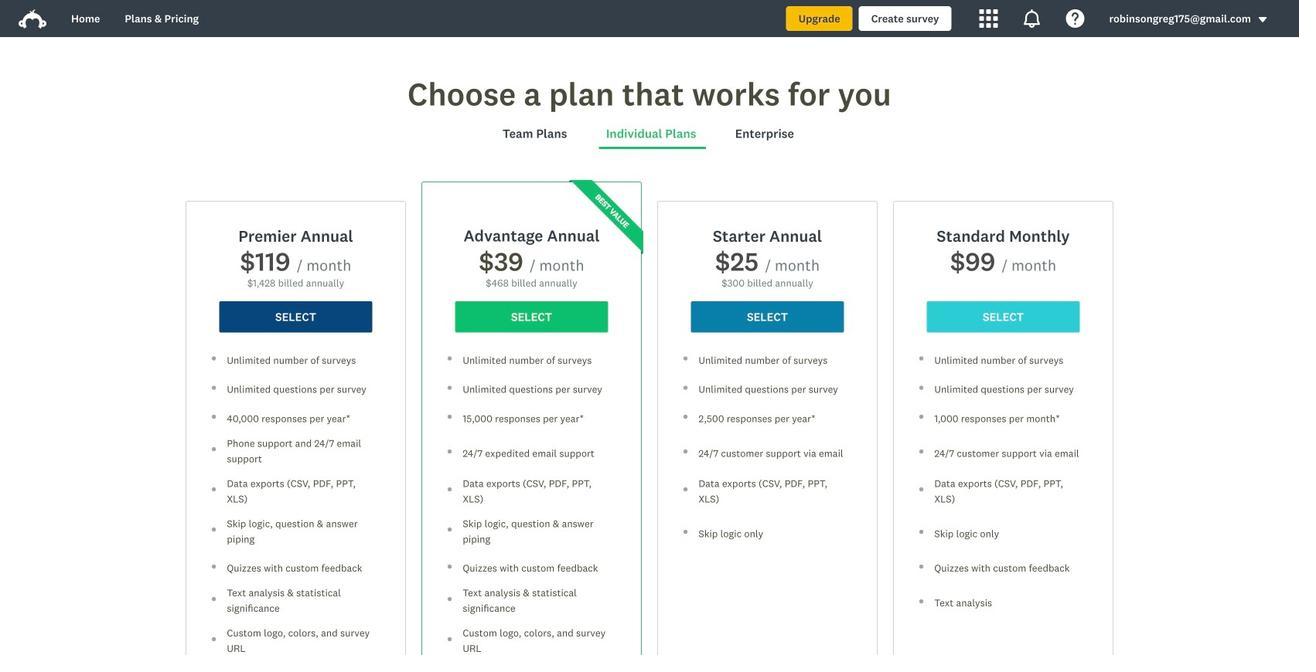 Task type: describe. For each thing, give the bounding box(es) containing it.
surveymonkey logo image
[[19, 9, 46, 29]]



Task type: vqa. For each thing, say whether or not it's contained in the screenshot.
the left Products Icon
yes



Task type: locate. For each thing, give the bounding box(es) containing it.
dropdown arrow image
[[1258, 14, 1268, 25]]

1 products icon image from the left
[[980, 9, 998, 28]]

0 horizontal spatial products icon image
[[980, 9, 998, 28]]

help icon image
[[1066, 9, 1085, 28]]

1 horizontal spatial products icon image
[[1023, 9, 1041, 28]]

2 products icon image from the left
[[1023, 9, 1041, 28]]

products icon image
[[980, 9, 998, 28], [1023, 9, 1041, 28]]



